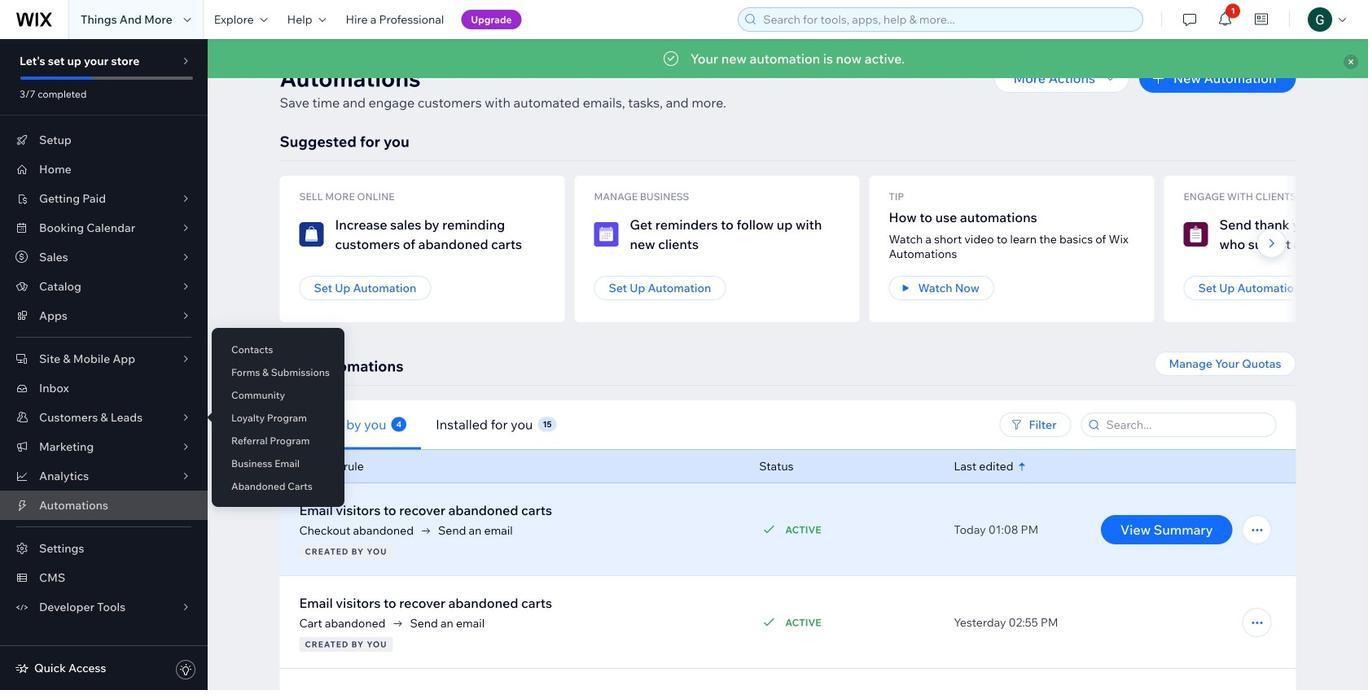 Task type: locate. For each thing, give the bounding box(es) containing it.
alert
[[208, 39, 1368, 78]]

list
[[280, 176, 1368, 322]]

2 horizontal spatial category image
[[1184, 222, 1208, 247]]

Search for tools, apps, help & more... field
[[758, 8, 1138, 31]]

1 category image from the left
[[299, 222, 324, 247]]

Search... field
[[1101, 414, 1271, 436]]

sidebar element
[[0, 39, 208, 691]]

category image
[[299, 222, 324, 247], [594, 222, 618, 247], [1184, 222, 1208, 247]]

tab list
[[280, 400, 797, 450]]

0 horizontal spatial category image
[[299, 222, 324, 247]]

1 horizontal spatial category image
[[594, 222, 618, 247]]



Task type: describe. For each thing, give the bounding box(es) containing it.
2 category image from the left
[[594, 222, 618, 247]]

3 category image from the left
[[1184, 222, 1208, 247]]



Task type: vqa. For each thing, say whether or not it's contained in the screenshot.
alert in the top of the page
yes



